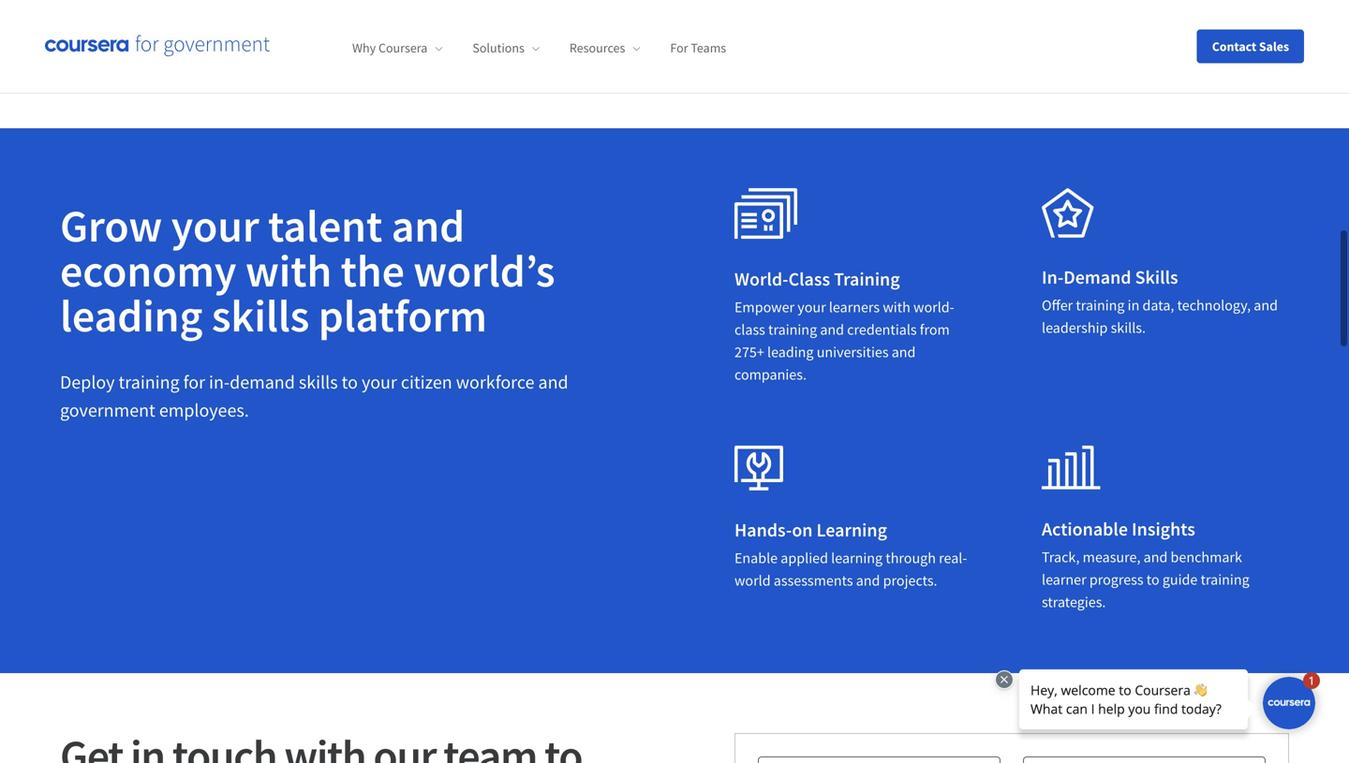 Task type: describe. For each thing, give the bounding box(es) containing it.
track,
[[1042, 548, 1080, 567]]

contact sales
[[1212, 38, 1289, 55]]

why coursera link
[[352, 40, 443, 56]]

on
[[792, 519, 813, 542]]

through
[[886, 549, 936, 568]]

solutions link
[[473, 40, 540, 56]]

class
[[788, 267, 830, 291]]

technology,
[[1177, 296, 1251, 315]]

in
[[1128, 296, 1140, 315]]

class
[[735, 320, 765, 339]]

your inside grow your talent and economy with the world's leading skills platform
[[171, 198, 259, 254]]

skills.
[[1111, 319, 1146, 337]]

for teams link
[[670, 40, 726, 56]]

training inside world-class training empower your learners with world- class training and credentials from 275+ leading universities and companies.
[[768, 320, 817, 339]]

hands-
[[735, 519, 792, 542]]

projects.
[[883, 572, 937, 590]]

solutions
[[473, 40, 525, 56]]

empower
[[735, 298, 795, 317]]

citizen
[[401, 371, 452, 394]]

leading inside grow your talent and economy with the world's leading skills platform
[[60, 288, 203, 344]]

actionable
[[1042, 518, 1128, 541]]

to inside deploy training for in-demand skills to your citizen workforce and government employees.
[[342, 371, 358, 394]]

grow your talent and economy with the world's leading skills platform
[[60, 198, 555, 344]]

training inside in-demand skills offer training in data, technology, and leadership skills.
[[1076, 296, 1125, 315]]

resources
[[570, 40, 625, 56]]

contact
[[1212, 38, 1257, 55]]

workforce
[[456, 371, 535, 394]]

grow
[[60, 198, 162, 254]]

world-class training empower your learners with world- class training and credentials from 275+ leading universities and companies.
[[735, 267, 954, 384]]

Last Name text field
[[1023, 757, 1266, 764]]

and inside 'hands-on learning enable applied learning through real- world assessments and projects.'
[[856, 572, 880, 590]]

hands-on learning enable applied learning through real- world assessments and projects.
[[735, 519, 967, 590]]

and inside "actionable insights track, measure, and benchmark learner progress to guide training strategies."
[[1144, 548, 1168, 567]]

enable
[[735, 549, 778, 568]]

world
[[735, 572, 771, 590]]

leadership
[[1042, 319, 1108, 337]]

and inside grow your talent and economy with the world's leading skills platform
[[391, 198, 465, 254]]

and inside in-demand skills offer training in data, technology, and leadership skills.
[[1254, 296, 1278, 315]]

actionable insights image
[[1042, 446, 1101, 490]]

in-
[[1042, 266, 1064, 289]]

from
[[920, 320, 950, 339]]

contact sales button
[[1197, 30, 1304, 63]]

employees.
[[159, 399, 249, 422]]

universities
[[817, 343, 889, 362]]

your inside world-class training empower your learners with world- class training and credentials from 275+ leading universities and companies.
[[798, 298, 826, 317]]

training inside deploy training for in-demand skills to your citizen workforce and government employees.
[[119, 371, 180, 394]]

assessments
[[774, 572, 853, 590]]

sales
[[1259, 38, 1289, 55]]

with inside world-class training empower your learners with world- class training and credentials from 275+ leading universities and companies.
[[883, 298, 911, 317]]

applied
[[781, 549, 828, 568]]

learners
[[829, 298, 880, 317]]



Task type: vqa. For each thing, say whether or not it's contained in the screenshot.
Contact Sales button
yes



Task type: locate. For each thing, give the bounding box(es) containing it.
1 vertical spatial to
[[1147, 571, 1160, 589]]

1 horizontal spatial leading
[[767, 343, 814, 362]]

the
[[341, 243, 405, 299]]

to inside "actionable insights track, measure, and benchmark learner progress to guide training strategies."
[[1147, 571, 1160, 589]]

training
[[1076, 296, 1125, 315], [768, 320, 817, 339], [119, 371, 180, 394], [1201, 571, 1249, 589]]

with up credentials
[[883, 298, 911, 317]]

resources link
[[570, 40, 640, 56]]

and down credentials
[[892, 343, 916, 362]]

training left for
[[119, 371, 180, 394]]

deploy
[[60, 371, 115, 394]]

for
[[670, 40, 688, 56]]

for teams
[[670, 40, 726, 56]]

and up universities
[[820, 320, 844, 339]]

skills inside grow your talent and economy with the world's leading skills platform
[[212, 288, 309, 344]]

1 vertical spatial skills
[[299, 371, 338, 394]]

progress
[[1089, 571, 1144, 589]]

0 horizontal spatial your
[[171, 198, 259, 254]]

1 horizontal spatial with
[[883, 298, 911, 317]]

0 vertical spatial to
[[342, 371, 358, 394]]

275+
[[735, 343, 764, 362]]

data,
[[1143, 296, 1174, 315]]

with inside grow your talent and economy with the world's leading skills platform
[[245, 243, 332, 299]]

0 horizontal spatial to
[[342, 371, 358, 394]]

and
[[391, 198, 465, 254], [1254, 296, 1278, 315], [820, 320, 844, 339], [892, 343, 916, 362], [538, 371, 568, 394], [1144, 548, 1168, 567], [856, 572, 880, 590]]

learner
[[1042, 571, 1086, 589]]

1 horizontal spatial to
[[1147, 571, 1160, 589]]

learning
[[831, 549, 883, 568]]

training inside "actionable insights track, measure, and benchmark learner progress to guide training strategies."
[[1201, 571, 1249, 589]]

to left guide
[[1147, 571, 1160, 589]]

credentials
[[847, 320, 917, 339]]

world-class content image
[[735, 188, 798, 240]]

world's
[[413, 243, 555, 299]]

to
[[342, 371, 358, 394], [1147, 571, 1160, 589]]

0 vertical spatial your
[[171, 198, 259, 254]]

teams
[[691, 40, 726, 56]]

training down the empower
[[768, 320, 817, 339]]

deploy training for in-demand skills to your citizen workforce and government employees.
[[60, 371, 568, 422]]

companies.
[[735, 365, 807, 384]]

skills inside deploy training for in-demand skills to your citizen workforce and government employees.
[[299, 371, 338, 394]]

strategies.
[[1042, 593, 1106, 612]]

leading
[[60, 288, 203, 344], [767, 343, 814, 362]]

in-
[[209, 371, 230, 394]]

learning
[[816, 519, 887, 542]]

for
[[183, 371, 205, 394]]

and up platform
[[391, 198, 465, 254]]

1 vertical spatial your
[[798, 298, 826, 317]]

training down the demand
[[1076, 296, 1125, 315]]

why coursera
[[352, 40, 428, 56]]

in-demand skills offer training in data, technology, and leadership skills.
[[1042, 266, 1278, 337]]

skills up demand
[[212, 288, 309, 344]]

government
[[60, 399, 155, 422]]

and down learning
[[856, 572, 880, 590]]

your inside deploy training for in-demand skills to your citizen workforce and government employees.
[[362, 371, 397, 394]]

2 horizontal spatial your
[[798, 298, 826, 317]]

platform
[[318, 288, 487, 344]]

leading inside world-class training empower your learners with world- class training and credentials from 275+ leading universities and companies.
[[767, 343, 814, 362]]

insights
[[1132, 518, 1195, 541]]

0 horizontal spatial leading
[[60, 288, 203, 344]]

and down insights
[[1144, 548, 1168, 567]]

demand
[[230, 371, 295, 394]]

with
[[245, 243, 332, 299], [883, 298, 911, 317]]

skills right demand
[[299, 371, 338, 394]]

1 horizontal spatial your
[[362, 371, 397, 394]]

and inside deploy training for in-demand skills to your citizen workforce and government employees.
[[538, 371, 568, 394]]

0 horizontal spatial with
[[245, 243, 332, 299]]

real-
[[939, 549, 967, 568]]

First Name text field
[[758, 757, 1001, 764]]

your
[[171, 198, 259, 254], [798, 298, 826, 317], [362, 371, 397, 394]]

measure,
[[1083, 548, 1141, 567]]

world-
[[735, 267, 788, 291]]

leading up companies.
[[767, 343, 814, 362]]

guide
[[1163, 571, 1198, 589]]

coursera for government image
[[45, 35, 270, 57]]

2 vertical spatial your
[[362, 371, 397, 394]]

training down benchmark
[[1201, 571, 1249, 589]]

world-
[[914, 298, 954, 317]]

with left the
[[245, 243, 332, 299]]

to left citizen
[[342, 371, 358, 394]]

offer
[[1042, 296, 1073, 315]]

demand
[[1064, 266, 1131, 289]]

and right 'technology,'
[[1254, 296, 1278, 315]]

master new skills image
[[735, 446, 783, 491]]

actionable insights track, measure, and benchmark learner progress to guide training strategies.
[[1042, 518, 1249, 612]]

training
[[834, 267, 900, 291]]

in-demand skills image
[[1042, 188, 1094, 238]]

why
[[352, 40, 376, 56]]

and right workforce
[[538, 371, 568, 394]]

economy
[[60, 243, 237, 299]]

talent
[[268, 198, 382, 254]]

leading up the deploy
[[60, 288, 203, 344]]

coursera
[[378, 40, 428, 56]]

benchmark
[[1171, 548, 1242, 567]]

skills
[[212, 288, 309, 344], [299, 371, 338, 394]]

skills
[[1135, 266, 1178, 289]]

0 vertical spatial skills
[[212, 288, 309, 344]]



